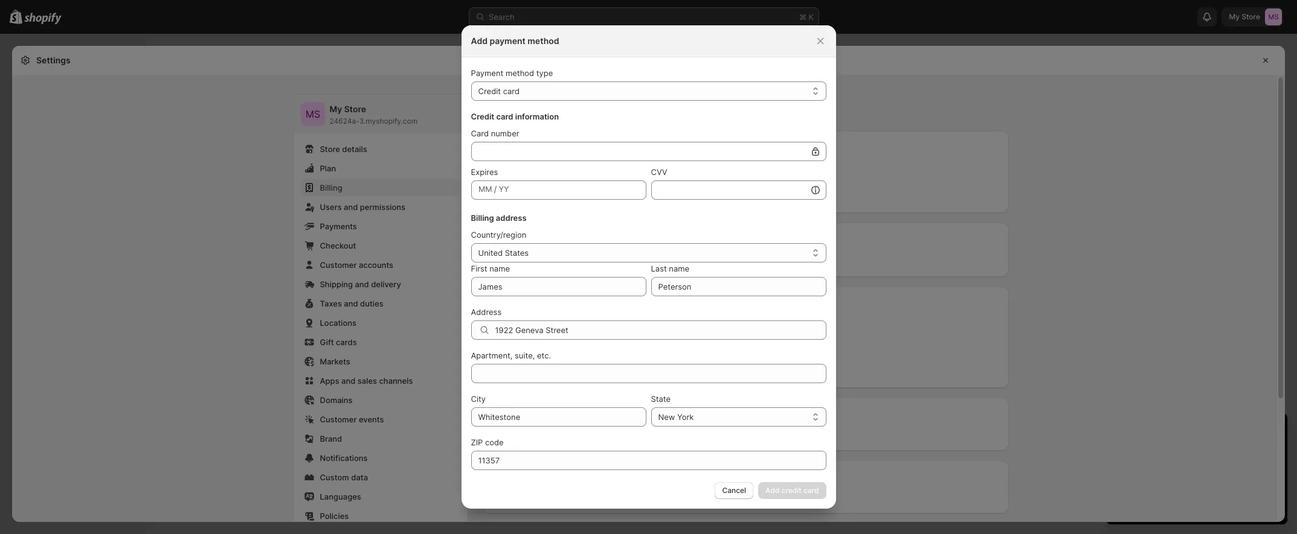 Task type: vqa. For each thing, say whether or not it's contained in the screenshot.
the Product 1 - Small / Black
no



Task type: locate. For each thing, give the bounding box(es) containing it.
payment down number
[[492, 142, 525, 152]]

1 name from the left
[[490, 264, 510, 274]]

plan link
[[301, 160, 460, 177]]

policies link
[[301, 508, 460, 525]]

name right the last
[[669, 264, 690, 274]]

currency up states
[[517, 235, 551, 244]]

etc.
[[537, 351, 551, 361]]

1 horizontal spatial for
[[581, 164, 591, 173]]

taxes and duties link
[[301, 296, 460, 313]]

add payment method inside dialog
[[471, 36, 559, 46]]

Last name text field
[[651, 277, 827, 297]]

your
[[666, 310, 682, 320], [585, 431, 601, 441]]

new york
[[659, 413, 694, 423]]

add down payment methods
[[492, 164, 507, 173]]

apartment, suite, etc.
[[471, 351, 551, 361]]

address
[[496, 213, 527, 223]]

credit down payment method type
[[478, 86, 501, 96]]

1 vertical spatial credit
[[471, 112, 495, 122]]

1 vertical spatial your
[[585, 431, 601, 441]]

your trial just started element
[[1107, 446, 1288, 525]]

customer for customer accounts
[[320, 261, 357, 270]]

1 customer from the top
[[320, 261, 357, 270]]

0 vertical spatial add payment method
[[471, 36, 559, 46]]

name
[[490, 264, 510, 274], [669, 264, 690, 274]]

add up address
[[499, 190, 513, 199]]

notifications
[[320, 454, 368, 464]]

ms button
[[301, 102, 325, 126]]

payment up address
[[515, 190, 545, 199]]

store up plan
[[320, 144, 340, 154]]

card
[[471, 129, 489, 138]]

method down add a payment method for purchases and bills in shopify.
[[547, 190, 574, 199]]

taxes and duties
[[320, 299, 384, 309]]

0 vertical spatial payment
[[490, 36, 526, 46]]

payments link
[[301, 218, 460, 235]]

and right users
[[344, 203, 358, 212]]

name down "united states"
[[490, 264, 510, 274]]

trial your trial ends on october 27, 2023
[[528, 334, 649, 354]]

usd
[[630, 257, 647, 267]]

0 vertical spatial card
[[503, 86, 520, 96]]

payment down payment methods
[[516, 164, 548, 173]]

apartment,
[[471, 351, 513, 361]]

⌘
[[800, 12, 807, 22]]

payment inside dialog
[[471, 68, 504, 78]]

shopify logo image
[[494, 333, 516, 355]]

0 horizontal spatial for
[[561, 310, 571, 320]]

billing up users
[[320, 183, 343, 193]]

york
[[678, 413, 694, 423]]

dollar
[[664, 257, 687, 267]]

0 horizontal spatial a
[[509, 164, 513, 173]]

basis,
[[627, 310, 649, 320]]

First name text field
[[471, 277, 646, 297]]

billing address
[[471, 213, 527, 223]]

City text field
[[471, 408, 646, 427]]

1 vertical spatial customer
[[320, 415, 357, 425]]

taxes
[[320, 299, 342, 309]]

Apartment, suite, etc. text field
[[471, 365, 827, 384]]

new
[[659, 413, 675, 423]]

1 vertical spatial add payment method
[[499, 190, 574, 199]]

charges
[[541, 431, 571, 441]]

1 horizontal spatial a
[[585, 310, 589, 320]]

a down payment methods
[[509, 164, 513, 173]]

on right charges
[[573, 431, 582, 441]]

october
[[590, 345, 618, 354]]

trial
[[528, 334, 544, 344]]

and down customer accounts
[[355, 280, 369, 290]]

a
[[509, 164, 513, 173], [585, 310, 589, 320]]

items
[[492, 310, 512, 320]]

add payment method down search
[[471, 36, 559, 46]]

on for charges
[[573, 431, 582, 441]]

languages link
[[301, 489, 460, 506]]

and for delivery
[[355, 280, 369, 290]]

gift
[[320, 338, 334, 348]]

and right plan
[[702, 310, 716, 320]]

2 vertical spatial add
[[499, 190, 513, 199]]

is
[[598, 257, 604, 267]]

domains link
[[301, 392, 460, 409]]

zip
[[471, 438, 483, 448]]

customer accounts link
[[301, 257, 460, 274]]

store inside "link"
[[320, 144, 340, 154]]

method left type
[[506, 68, 534, 78]]

and right "apps" at the left bottom
[[342, 377, 356, 386]]

and for duties
[[344, 299, 358, 309]]

payment up "credit card"
[[471, 68, 504, 78]]

cvv
[[651, 167, 668, 177]]

address
[[471, 308, 502, 317]]

1 vertical spatial payment
[[492, 142, 525, 152]]

1 horizontal spatial your
[[528, 345, 544, 354]]

0 vertical spatial add
[[471, 36, 488, 46]]

0 horizontal spatial store
[[320, 144, 340, 154]]

for right billed
[[561, 310, 571, 320]]

shipping and delivery
[[320, 280, 401, 290]]

your right like
[[666, 310, 682, 320]]

add inside dialog
[[471, 36, 488, 46]]

store
[[344, 104, 366, 114], [320, 144, 340, 154]]

for left purchases in the left of the page
[[581, 164, 591, 173]]

0 vertical spatial credit
[[478, 86, 501, 96]]

on for ends
[[579, 345, 588, 354]]

payment for credit
[[471, 68, 504, 78]]

state
[[651, 395, 671, 404]]

billing inside "link"
[[320, 183, 343, 193]]

k
[[809, 12, 814, 22]]

store up 24624a-
[[344, 104, 366, 114]]

1 horizontal spatial name
[[669, 264, 690, 274]]

your down trial
[[528, 345, 544, 354]]

last
[[651, 264, 667, 274]]

1 vertical spatial your
[[528, 345, 544, 354]]

billing currency
[[492, 235, 551, 244]]

shopify image
[[24, 13, 62, 25]]

0 vertical spatial on
[[573, 310, 583, 320]]

1 vertical spatial on
[[579, 345, 588, 354]]

customer events
[[320, 415, 384, 425]]

0 horizontal spatial your
[[585, 431, 601, 441]]

0 vertical spatial customer
[[320, 261, 357, 270]]

code
[[485, 438, 504, 448]]

add payment method up address
[[499, 190, 574, 199]]

0 horizontal spatial name
[[490, 264, 510, 274]]

checkout link
[[301, 238, 460, 254]]

first
[[471, 264, 488, 274]]

search
[[489, 12, 515, 22]]

locations link
[[301, 315, 460, 332]]

your inside trial your trial ends on october 27, 2023
[[528, 345, 544, 354]]

customer down checkout
[[320, 261, 357, 270]]

0 vertical spatial for
[[581, 164, 591, 173]]

method inside button
[[547, 190, 574, 199]]

domains
[[320, 396, 353, 406]]

credit
[[478, 86, 501, 96], [471, 112, 495, 122]]

billing down "credit card"
[[482, 101, 518, 115]]

your right first
[[492, 257, 509, 267]]

accounts
[[359, 261, 394, 270]]

billing up country/region
[[471, 213, 494, 223]]

set
[[607, 257, 618, 267]]

0 vertical spatial currency
[[517, 235, 551, 244]]

0 vertical spatial store
[[344, 104, 366, 114]]

1 vertical spatial store
[[320, 144, 340, 154]]

2 customer from the top
[[320, 415, 357, 425]]

customer
[[320, 261, 357, 270], [320, 415, 357, 425]]

a left the recurring
[[585, 310, 589, 320]]

payment method type
[[471, 68, 553, 78]]

bill
[[642, 431, 652, 441]]

customer down domains
[[320, 415, 357, 425]]

method down the methods
[[550, 164, 579, 173]]

payment down search
[[490, 36, 526, 46]]

1 vertical spatial card
[[497, 112, 514, 122]]

credit up card
[[471, 112, 495, 122]]

card up number
[[497, 112, 514, 122]]

2 name from the left
[[669, 264, 690, 274]]

billing link
[[301, 180, 460, 196]]

method
[[528, 36, 559, 46], [506, 68, 534, 78], [550, 164, 579, 173], [547, 190, 574, 199]]

card down payment method type
[[503, 86, 520, 96]]

1 horizontal spatial store
[[344, 104, 366, 114]]

your
[[492, 257, 509, 267], [528, 345, 544, 354]]

add payment method dialog
[[0, 25, 1298, 510]]

methods
[[527, 142, 561, 152]]

add up payment method type
[[471, 36, 488, 46]]

add
[[471, 36, 488, 46], [492, 164, 507, 173], [499, 190, 513, 199]]

users
[[320, 203, 342, 212]]

and right "taxes"
[[344, 299, 358, 309]]

0 vertical spatial your
[[666, 310, 682, 320]]

checkout
[[320, 241, 356, 251]]

on inside trial your trial ends on october 27, 2023
[[579, 345, 588, 354]]

on right billed
[[573, 310, 583, 320]]

apps and sales channels
[[320, 377, 413, 386]]

add a payment method for purchases and bills in shopify.
[[492, 164, 706, 173]]

credit for credit card
[[478, 86, 501, 96]]

information
[[515, 112, 559, 122]]

data
[[351, 473, 368, 483]]

payment inside settings dialog
[[492, 142, 525, 152]]

cancel button
[[715, 483, 754, 500]]

0 vertical spatial payment
[[471, 68, 504, 78]]

your left upcoming
[[585, 431, 601, 441]]

2 vertical spatial on
[[573, 431, 582, 441]]

for
[[581, 164, 591, 173], [561, 310, 571, 320]]

on right ends
[[579, 345, 588, 354]]

1 vertical spatial currency
[[564, 257, 596, 267]]

currency left is
[[564, 257, 596, 267]]

billing
[[482, 101, 518, 115], [320, 183, 343, 193], [471, 213, 494, 223], [492, 235, 515, 244]]

payment inside dialog
[[490, 36, 526, 46]]

users and permissions
[[320, 203, 406, 212]]

24624a-
[[330, 117, 359, 126]]

payment for add
[[492, 142, 525, 152]]

1 vertical spatial payment
[[516, 164, 548, 173]]

2 vertical spatial payment
[[515, 190, 545, 199]]

card for credit card
[[503, 86, 520, 96]]

events
[[359, 415, 384, 425]]

on
[[573, 310, 583, 320], [579, 345, 588, 354], [573, 431, 582, 441]]

custom data
[[320, 473, 368, 483]]

0 vertical spatial your
[[492, 257, 509, 267]]

0 horizontal spatial currency
[[517, 235, 551, 244]]



Task type: describe. For each thing, give the bounding box(es) containing it.
details
[[342, 144, 367, 154]]

ZIP code text field
[[471, 452, 827, 471]]

shipping
[[320, 280, 353, 290]]

shopify.
[[676, 164, 706, 173]]

billing inside add payment method dialog
[[471, 213, 494, 223]]

payment inside button
[[515, 190, 545, 199]]

users and permissions link
[[301, 199, 460, 216]]

united
[[478, 248, 503, 258]]

in
[[667, 164, 673, 173]]

policies
[[320, 512, 349, 522]]

name for first name
[[490, 264, 510, 274]]

store details
[[320, 144, 367, 154]]

).
[[687, 257, 692, 267]]

(
[[649, 257, 652, 267]]

credit card
[[478, 86, 520, 96]]

cancel
[[723, 487, 747, 496]]

type
[[537, 68, 553, 78]]

no
[[530, 431, 539, 441]]

duties
[[360, 299, 384, 309]]

add payment method inside button
[[499, 190, 574, 199]]

notifications link
[[301, 450, 460, 467]]

card number
[[471, 129, 520, 138]]

are
[[516, 431, 527, 441]]

credit card information
[[471, 112, 559, 122]]

custom
[[320, 473, 349, 483]]

country/region
[[471, 230, 527, 240]]

Address text field
[[495, 321, 827, 340]]

states
[[505, 248, 529, 258]]

number
[[491, 129, 520, 138]]

your current billing currency is set to usd ( us dollar ).
[[492, 257, 692, 267]]

credit for credit card information
[[471, 112, 495, 122]]

shop settings menu element
[[293, 95, 468, 535]]

like
[[651, 310, 663, 320]]

payments
[[320, 222, 357, 232]]

0 horizontal spatial your
[[492, 257, 509, 267]]

plan
[[684, 310, 700, 320]]

my
[[330, 104, 342, 114]]

0 vertical spatial a
[[509, 164, 513, 173]]

and for permissions
[[344, 203, 358, 212]]

settings dialog
[[12, 46, 1286, 535]]

card for credit card information
[[497, 112, 514, 122]]

markets link
[[301, 354, 460, 371]]

method up type
[[528, 36, 559, 46]]

sales
[[358, 377, 377, 386]]

store inside my store 24624a-3.myshopify.com
[[344, 104, 366, 114]]

delivery
[[371, 280, 401, 290]]

billing
[[540, 257, 561, 267]]

apps
[[320, 377, 339, 386]]

billing up "united states"
[[492, 235, 515, 244]]

my store 24624a-3.myshopify.com
[[330, 104, 418, 126]]

brand link
[[301, 431, 460, 448]]

apps.
[[718, 310, 739, 320]]

⌘ k
[[800, 12, 814, 22]]

1 vertical spatial add
[[492, 164, 507, 173]]

cards
[[336, 338, 357, 348]]

purchases
[[593, 164, 632, 173]]

and left bills
[[634, 164, 648, 173]]

1 horizontal spatial currency
[[564, 257, 596, 267]]

name for last name
[[669, 264, 690, 274]]

gift cards
[[320, 338, 357, 348]]

zip code
[[471, 438, 504, 448]]

locations
[[320, 319, 357, 328]]

expires
[[471, 167, 498, 177]]

united states
[[478, 248, 529, 258]]

bills
[[650, 164, 665, 173]]

and for sales
[[342, 377, 356, 386]]

city
[[471, 395, 486, 404]]

apps and sales channels link
[[301, 373, 460, 390]]

plan
[[320, 164, 336, 173]]

customer for customer events
[[320, 415, 357, 425]]

on for for
[[573, 310, 583, 320]]

you're
[[514, 310, 537, 320]]

channels
[[379, 377, 413, 386]]

trial
[[546, 345, 558, 354]]

bills
[[492, 409, 507, 419]]

1 vertical spatial for
[[561, 310, 571, 320]]

suite,
[[515, 351, 535, 361]]

ends
[[560, 345, 577, 354]]

1 horizontal spatial your
[[666, 310, 682, 320]]

customer accounts
[[320, 261, 394, 270]]

payment methods
[[492, 142, 561, 152]]

add payment method button
[[492, 187, 581, 204]]

current
[[511, 257, 537, 267]]

1 vertical spatial a
[[585, 310, 589, 320]]

add inside button
[[499, 190, 513, 199]]

customer events link
[[301, 412, 460, 429]]

recurring
[[592, 310, 625, 320]]

my store image
[[301, 102, 325, 126]]

first name
[[471, 264, 510, 274]]



